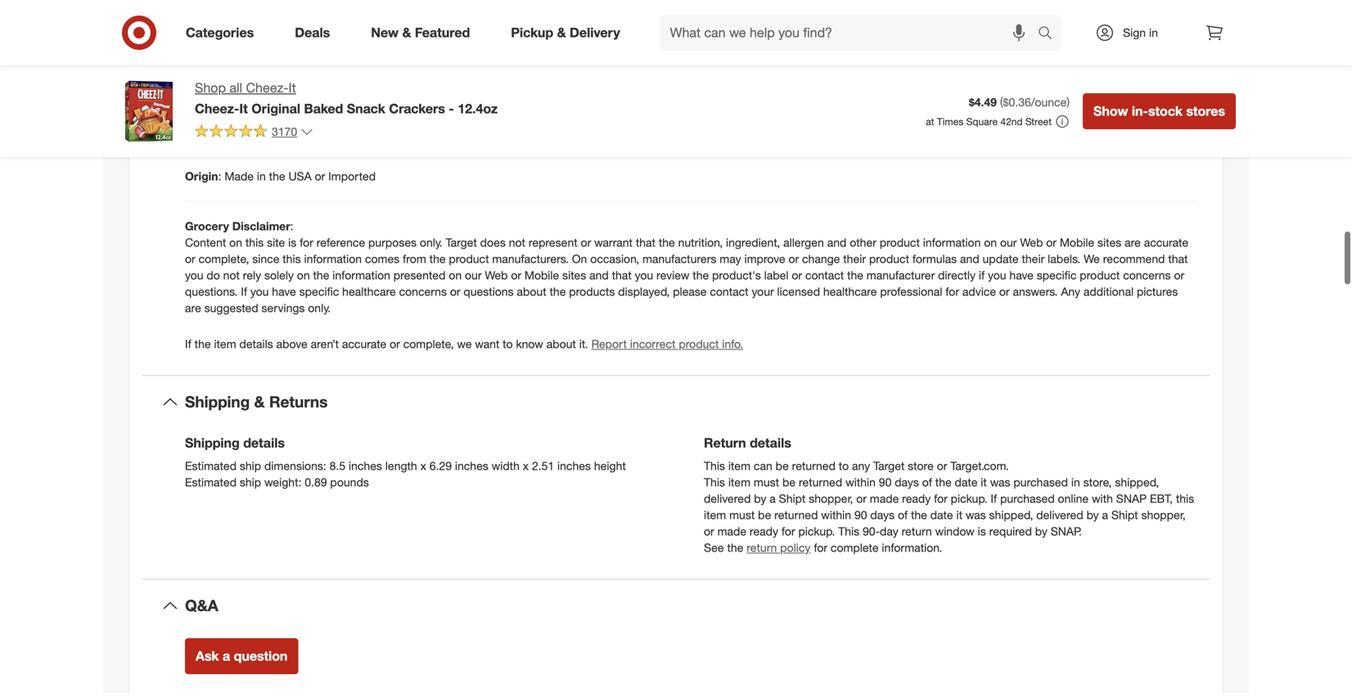 Task type: describe. For each thing, give the bounding box(es) containing it.
1 horizontal spatial pickup.
[[951, 492, 988, 506]]

1 horizontal spatial are
[[1125, 235, 1141, 250]]

2 vertical spatial be
[[758, 508, 771, 522]]

0 vertical spatial ready
[[902, 492, 931, 506]]

on up update
[[984, 235, 997, 250]]

0 vertical spatial it
[[981, 475, 987, 489]]

manufacturers.
[[492, 252, 569, 266]]

on right presented at the top left
[[449, 268, 462, 282]]

0.89
[[305, 475, 327, 489]]

the right from
[[430, 252, 446, 266]]

2 their from the left
[[1022, 252, 1045, 266]]

1 horizontal spatial have
[[1010, 268, 1034, 282]]

item
[[185, 119, 209, 133]]

tcin
[[185, 19, 212, 34]]

1 horizontal spatial by
[[1036, 524, 1048, 539]]

for up window
[[934, 492, 948, 506]]

1 vertical spatial pickup.
[[799, 524, 835, 539]]

snack
[[347, 101, 386, 117]]

any
[[852, 459, 870, 473]]

1 horizontal spatial complete,
[[403, 337, 454, 351]]

ask a question
[[196, 649, 288, 665]]

deals
[[295, 25, 330, 41]]

for right policy
[[814, 541, 828, 555]]

1 horizontal spatial specific
[[1037, 268, 1077, 282]]

1 vertical spatial made
[[718, 524, 747, 539]]

you down rely
[[250, 284, 269, 299]]

above
[[276, 337, 308, 351]]

1 horizontal spatial return
[[902, 524, 932, 539]]

or down allergen
[[789, 252, 799, 266]]

0 horizontal spatial shopper,
[[809, 492, 853, 506]]

0 vertical spatial sites
[[1098, 235, 1122, 250]]

2 x from the left
[[523, 459, 529, 473]]

$4.49 ( $0.36 /ounce )
[[969, 95, 1070, 109]]

1 horizontal spatial shopper,
[[1142, 508, 1186, 522]]

90-
[[863, 524, 880, 539]]

is inside grocery disclaimer : content on this site is for reference purposes only.  target does not represent or warrant that the nutrition, ingredient, allergen and other product information on our web or mobile sites are accurate or complete, since this information comes from the product manufacturers.  on occasion, manufacturers may improve or change their product formulas and update their labels.  we recommend that you do not rely solely on the information presented on our web or mobile sites and that you review the product's label or contact the manufacturer directly if you have specific product concerns or questions.  if you have specific healthcare concerns or questions about the products displayed, please contact your licensed healthcare professional for advice or answers.  any additional pictures are suggested servings only.
[[288, 235, 297, 250]]

shipping details estimated ship dimensions: 8.5 inches length x 6.29 inches width x 2.51 inches height estimated ship weight: 0.89 pounds
[[185, 435, 626, 489]]

report incorrect product info. button
[[592, 336, 744, 352]]

on right solely
[[297, 268, 310, 282]]

6.29
[[430, 459, 452, 473]]

incorrect
[[630, 337, 676, 351]]

0 vertical spatial made
[[870, 492, 899, 506]]

return
[[704, 435, 746, 451]]

advice
[[963, 284, 996, 299]]

manufacturers
[[643, 252, 717, 266]]

0 vertical spatial days
[[895, 475, 919, 489]]

or left questions
[[450, 284, 461, 299]]

pickup
[[511, 25, 554, 41]]

0 vertical spatial contact
[[806, 268, 844, 282]]

0 vertical spatial within
[[846, 475, 876, 489]]

for down directly
[[946, 284, 960, 299]]

or right usa
[[315, 169, 325, 183]]

the right "see"
[[727, 541, 744, 555]]

square
[[967, 115, 998, 128]]

2 horizontal spatial a
[[1102, 508, 1109, 522]]

1 inches from the left
[[349, 459, 382, 473]]

you right if
[[988, 268, 1007, 282]]

in inside return details this item can be returned to any target store or target.com. this item must be returned within 90 days of the date it was purchased in store, shipped, delivered by a shipt shopper, or made ready for pickup. if purchased online with snap ebt, this item must be returned within 90 days of the date it was shipped, delivered by a shipt shopper, or made ready for pickup. this 90-day return window is required by snap. see the return policy for complete information.
[[1072, 475, 1081, 489]]

complete
[[831, 541, 879, 555]]

item down suggested
[[214, 337, 236, 351]]

1 ship from the top
[[240, 459, 261, 473]]

or right store
[[937, 459, 948, 473]]

stores
[[1187, 103, 1226, 119]]

times
[[937, 115, 964, 128]]

ingredient,
[[726, 235, 780, 250]]

complete, inside grocery disclaimer : content on this site is for reference purposes only.  target does not represent or warrant that the nutrition, ingredient, allergen and other product information on our web or mobile sites are accurate or complete, since this information comes from the product manufacturers.  on occasion, manufacturers may improve or change their product formulas and update their labels.  we recommend that you do not rely solely on the information presented on our web or mobile sites and that you review the product's label or contact the manufacturer directly if you have specific product concerns or questions.  if you have specific healthcare concerns or questions about the products displayed, please contact your licensed healthcare professional for advice or answers.  any additional pictures are suggested servings only.
[[199, 252, 249, 266]]

usa
[[289, 169, 312, 183]]

0 horizontal spatial was
[[966, 508, 986, 522]]

presented
[[394, 268, 446, 282]]

day
[[880, 524, 899, 539]]

1 vertical spatial days
[[871, 508, 895, 522]]

shop all cheez-it cheez-it original baked snack crackers - 12.4oz
[[195, 80, 498, 117]]

2 vertical spatial information
[[333, 268, 390, 282]]

1 vertical spatial shipt
[[1112, 508, 1139, 522]]

0 horizontal spatial only.
[[308, 301, 331, 315]]

categories
[[186, 25, 254, 41]]

1 vertical spatial specific
[[299, 284, 339, 299]]

report
[[592, 337, 627, 351]]

review
[[657, 268, 690, 282]]

0 horizontal spatial return
[[747, 541, 777, 555]]

upc
[[185, 69, 210, 83]]

1 horizontal spatial mobile
[[1060, 235, 1095, 250]]

in-
[[1132, 103, 1149, 119]]

1 horizontal spatial this
[[283, 252, 301, 266]]

a inside button
[[223, 649, 230, 665]]

shipping for shipping details estimated ship dimensions: 8.5 inches length x 6.29 inches width x 2.51 inches height estimated ship weight: 0.89 pounds
[[185, 435, 240, 451]]

1 vertical spatial in
[[257, 169, 266, 183]]

occasion,
[[590, 252, 640, 266]]

1 horizontal spatial a
[[770, 492, 776, 506]]

1 vertical spatial purchased
[[1001, 492, 1055, 506]]

0 vertical spatial cheez-
[[246, 80, 289, 96]]

shop
[[195, 80, 226, 96]]

the left products
[[550, 284, 566, 299]]

2 vertical spatial this
[[839, 524, 860, 539]]

-
[[449, 101, 454, 117]]

1 horizontal spatial was
[[990, 475, 1011, 489]]

the down the reference
[[313, 268, 329, 282]]

& for shipping
[[254, 393, 265, 411]]

height
[[594, 459, 626, 473]]

reference
[[317, 235, 365, 250]]

0 vertical spatial this
[[704, 459, 725, 473]]

1 vertical spatial must
[[730, 508, 755, 522]]

: for 13009781
[[212, 19, 215, 34]]

answers.
[[1013, 284, 1058, 299]]

0 horizontal spatial ready
[[750, 524, 779, 539]]

0 horizontal spatial date
[[931, 508, 954, 522]]

1 vertical spatial cheez-
[[195, 101, 239, 117]]

search button
[[1031, 15, 1070, 54]]

required
[[990, 524, 1032, 539]]

2 healthcare from the left
[[824, 284, 877, 299]]

the down "target.com."
[[936, 475, 952, 489]]

or down any
[[857, 492, 867, 506]]

0 horizontal spatial shipped,
[[990, 508, 1034, 522]]

made
[[225, 169, 254, 183]]

return policy link
[[747, 541, 811, 555]]

0 vertical spatial not
[[509, 235, 526, 250]]

or up labels.
[[1047, 235, 1057, 250]]

& for pickup
[[557, 25, 566, 41]]

online
[[1058, 492, 1089, 506]]

1 vertical spatial returned
[[799, 475, 843, 489]]

q&a
[[185, 596, 218, 615]]

0 horizontal spatial mobile
[[525, 268, 559, 282]]

suggested
[[204, 301, 258, 315]]

0 vertical spatial returned
[[792, 459, 836, 473]]

details for return
[[750, 435, 792, 451]]

0 horizontal spatial if
[[185, 337, 191, 351]]

1 horizontal spatial of
[[923, 475, 932, 489]]

ebt,
[[1150, 492, 1173, 506]]

or up "see"
[[704, 524, 715, 539]]

1 horizontal spatial that
[[636, 235, 656, 250]]

1 horizontal spatial only.
[[420, 235, 443, 250]]

2 vertical spatial returned
[[775, 508, 818, 522]]

pickup & delivery
[[511, 25, 620, 41]]

the down suggested
[[195, 337, 211, 351]]

1 horizontal spatial 90
[[879, 475, 892, 489]]

dimensions:
[[264, 459, 326, 473]]

0 vertical spatial information
[[923, 235, 981, 250]]

on
[[572, 252, 587, 266]]

update
[[983, 252, 1019, 266]]

0 vertical spatial and
[[828, 235, 847, 250]]

in inside sign in link
[[1150, 25, 1158, 40]]

0 horizontal spatial by
[[754, 492, 767, 506]]

1 vertical spatial accurate
[[342, 337, 387, 351]]

or down 'manufacturers.'
[[511, 268, 522, 282]]

0191
[[341, 119, 367, 133]]

it.
[[579, 337, 588, 351]]

1 vertical spatial of
[[898, 508, 908, 522]]

original
[[252, 101, 300, 117]]

questions
[[464, 284, 514, 299]]

1 vertical spatial within
[[821, 508, 852, 522]]

0 horizontal spatial and
[[590, 268, 609, 282]]

$4.49
[[969, 95, 997, 109]]

image of cheez-it original baked snack crackers - 12.4oz image
[[116, 79, 182, 144]]

0 horizontal spatial it
[[239, 101, 248, 117]]

1 vertical spatial be
[[783, 475, 796, 489]]

at times square 42nd street
[[926, 115, 1052, 128]]

2 horizontal spatial by
[[1087, 508, 1099, 522]]

1 horizontal spatial concerns
[[1124, 268, 1171, 282]]

with
[[1092, 492, 1113, 506]]

labels.
[[1048, 252, 1081, 266]]

1 horizontal spatial date
[[955, 475, 978, 489]]

imported
[[328, 169, 376, 183]]

sign
[[1123, 25, 1146, 40]]

return details this item can be returned to any target store or target.com. this item must be returned within 90 days of the date it was purchased in store, shipped, delivered by a shipt shopper, or made ready for pickup. if purchased online with snap ebt, this item must be returned within 90 days of the date it was shipped, delivered by a shipt shopper, or made ready for pickup. this 90-day return window is required by snap. see the return policy for complete information.
[[704, 435, 1195, 555]]

1 vertical spatial about
[[547, 337, 576, 351]]

item up "see"
[[704, 508, 726, 522]]

or down content
[[185, 252, 195, 266]]

0 horizontal spatial sites
[[563, 268, 586, 282]]

comes
[[365, 252, 400, 266]]

please
[[673, 284, 707, 299]]

12.4oz
[[458, 101, 498, 117]]

1 vertical spatial information
[[304, 252, 362, 266]]

0 horizontal spatial have
[[272, 284, 296, 299]]

for right site
[[300, 235, 313, 250]]

details for shipping
[[243, 435, 285, 451]]

q&a button
[[142, 580, 1210, 632]]

show
[[1094, 103, 1129, 119]]

1 vertical spatial our
[[465, 268, 482, 282]]

024100106851
[[216, 69, 293, 83]]

1 horizontal spatial web
[[1020, 235, 1043, 250]]

0 horizontal spatial shipt
[[779, 492, 806, 506]]

2 horizontal spatial that
[[1169, 252, 1188, 266]]

0 vertical spatial must
[[754, 475, 780, 489]]

the up please
[[693, 268, 709, 282]]

does
[[480, 235, 506, 250]]

your
[[752, 284, 774, 299]]

(dpci)
[[259, 119, 294, 133]]

0 vertical spatial our
[[1000, 235, 1017, 250]]

1 vertical spatial are
[[185, 301, 201, 315]]

all
[[230, 80, 242, 96]]

: left 071-
[[294, 119, 297, 133]]

sign in link
[[1082, 15, 1184, 51]]

new & featured
[[371, 25, 470, 41]]

displayed,
[[618, 284, 670, 299]]

1 vertical spatial this
[[704, 475, 725, 489]]

or up licensed
[[792, 268, 802, 282]]



Task type: vqa. For each thing, say whether or not it's contained in the screenshot.
&
yes



Task type: locate. For each thing, give the bounding box(es) containing it.
returns
[[269, 393, 328, 411]]

&
[[402, 25, 411, 41], [557, 25, 566, 41], [254, 393, 265, 411]]

details inside shipping details estimated ship dimensions: 8.5 inches length x 6.29 inches width x 2.51 inches height estimated ship weight: 0.89 pounds
[[243, 435, 285, 451]]

complete, up do
[[199, 252, 249, 266]]

0 vertical spatial this
[[246, 235, 264, 250]]

mobile
[[1060, 235, 1095, 250], [525, 268, 559, 282]]

purchased
[[1014, 475, 1068, 489], [1001, 492, 1055, 506]]

ship left weight: at the left bottom
[[240, 475, 261, 489]]

snap
[[1117, 492, 1147, 506]]

item down return
[[729, 475, 751, 489]]

90 up day
[[879, 475, 892, 489]]

that
[[636, 235, 656, 250], [1169, 252, 1188, 266], [612, 268, 632, 282]]

baked
[[304, 101, 343, 117]]

1 horizontal spatial x
[[523, 459, 529, 473]]

:
[[212, 19, 215, 34], [210, 69, 213, 83], [294, 119, 297, 133], [218, 169, 221, 183], [290, 219, 294, 233]]

additional
[[1084, 284, 1134, 299]]

featured
[[415, 25, 470, 41]]

pickup. down "target.com."
[[951, 492, 988, 506]]

delivered up snap.
[[1037, 508, 1084, 522]]

details up can
[[750, 435, 792, 451]]

1 horizontal spatial inches
[[455, 459, 489, 473]]

0 horizontal spatial concerns
[[399, 284, 447, 299]]

item number (dpci) : 071-10-0191
[[185, 119, 367, 133]]

1 horizontal spatial shipped,
[[1115, 475, 1160, 489]]

shopper, down the ebt,
[[1142, 508, 1186, 522]]

you
[[185, 268, 204, 282], [635, 268, 654, 282], [988, 268, 1007, 282], [250, 284, 269, 299]]

0 vertical spatial shipping
[[185, 393, 250, 411]]

of
[[923, 475, 932, 489], [898, 508, 908, 522]]

0 horizontal spatial this
[[246, 235, 264, 250]]

can
[[754, 459, 773, 473]]

must up return policy link
[[730, 508, 755, 522]]

on right content
[[229, 235, 242, 250]]

store
[[908, 459, 934, 473]]

and
[[828, 235, 847, 250], [960, 252, 980, 266], [590, 268, 609, 282]]

may
[[720, 252, 741, 266]]

& left returns in the bottom of the page
[[254, 393, 265, 411]]

licensed
[[777, 284, 820, 299]]

item left can
[[729, 459, 751, 473]]

or left we
[[390, 337, 400, 351]]

sites down on
[[563, 268, 586, 282]]

shipping left returns in the bottom of the page
[[185, 393, 250, 411]]

is right window
[[978, 524, 986, 539]]

shipping for shipping & returns
[[185, 393, 250, 411]]

0 vertical spatial to
[[503, 337, 513, 351]]

or up on
[[581, 235, 591, 250]]

13009781
[[218, 19, 269, 34]]

at
[[926, 115, 935, 128]]

0 vertical spatial purchased
[[1014, 475, 1068, 489]]

street
[[1026, 115, 1052, 128]]

0 horizontal spatial contact
[[710, 284, 749, 299]]

ask
[[196, 649, 219, 665]]

0 horizontal spatial 90
[[855, 508, 868, 522]]

1 vertical spatial by
[[1087, 508, 1099, 522]]

0 horizontal spatial inches
[[349, 459, 382, 473]]

if inside grocery disclaimer : content on this site is for reference purposes only.  target does not represent or warrant that the nutrition, ingredient, allergen and other product information on our web or mobile sites are accurate or complete, since this information comes from the product manufacturers.  on occasion, manufacturers may improve or change their product formulas and update their labels.  we recommend that you do not rely solely on the information presented on our web or mobile sites and that you review the product's label or contact the manufacturer directly if you have specific product concerns or questions.  if you have specific healthcare concerns or questions about the products displayed, please contact your licensed healthcare professional for advice or answers.  any additional pictures are suggested servings only.
[[241, 284, 247, 299]]

ready down store
[[902, 492, 931, 506]]

2 horizontal spatial inches
[[558, 459, 591, 473]]

0 horizontal spatial delivered
[[704, 492, 751, 506]]

specific down labels.
[[1037, 268, 1077, 282]]

0 horizontal spatial cheez-
[[195, 101, 239, 117]]

must down can
[[754, 475, 780, 489]]

about inside grocery disclaimer : content on this site is for reference purposes only.  target does not represent or warrant that the nutrition, ingredient, allergen and other product information on our web or mobile sites are accurate or complete, since this information comes from the product manufacturers.  on occasion, manufacturers may improve or change their product formulas and update their labels.  we recommend that you do not rely solely on the information presented on our web or mobile sites and that you review the product's label or contact the manufacturer directly if you have specific product concerns or questions.  if you have specific healthcare concerns or questions about the products displayed, please contact your licensed healthcare professional for advice or answers.  any additional pictures are suggested servings only.
[[517, 284, 547, 299]]

details up dimensions:
[[243, 435, 285, 451]]

0 horizontal spatial a
[[223, 649, 230, 665]]

site
[[267, 235, 285, 250]]

be up return policy link
[[758, 508, 771, 522]]

: down usa
[[290, 219, 294, 233]]

2 inches from the left
[[455, 459, 489, 473]]

for
[[300, 235, 313, 250], [946, 284, 960, 299], [934, 492, 948, 506], [782, 524, 796, 539], [814, 541, 828, 555]]

42nd
[[1001, 115, 1023, 128]]

1 horizontal spatial it
[[289, 80, 296, 96]]

or right advice
[[1000, 284, 1010, 299]]

specific
[[1037, 268, 1077, 282], [299, 284, 339, 299]]

item
[[214, 337, 236, 351], [729, 459, 751, 473], [729, 475, 751, 489], [704, 508, 726, 522]]

1 x from the left
[[421, 459, 426, 473]]

1 vertical spatial was
[[966, 508, 986, 522]]

aren't
[[311, 337, 339, 351]]

1 shipping from the top
[[185, 393, 250, 411]]

shipping down shipping & returns
[[185, 435, 240, 451]]

1 vertical spatial that
[[1169, 252, 1188, 266]]

0 vertical spatial have
[[1010, 268, 1034, 282]]

1 vertical spatial if
[[185, 337, 191, 351]]

store,
[[1084, 475, 1112, 489]]

products
[[569, 284, 615, 299]]

& inside dropdown button
[[254, 393, 265, 411]]

2 shipping from the top
[[185, 435, 240, 451]]

since
[[252, 252, 280, 266]]

1 horizontal spatial delivered
[[1037, 508, 1084, 522]]

nutrition,
[[678, 235, 723, 250]]

1 vertical spatial contact
[[710, 284, 749, 299]]

& right pickup
[[557, 25, 566, 41]]

1 vertical spatial web
[[485, 268, 508, 282]]

search
[[1031, 26, 1070, 42]]

0 horizontal spatial their
[[844, 252, 866, 266]]

categories link
[[172, 15, 274, 51]]

What can we help you find? suggestions appear below search field
[[660, 15, 1042, 51]]

0 vertical spatial is
[[288, 235, 297, 250]]

questions.
[[185, 284, 238, 299]]

grocery disclaimer : content on this site is for reference purposes only.  target does not represent or warrant that the nutrition, ingredient, allergen and other product information on our web or mobile sites are accurate or complete, since this information comes from the product manufacturers.  on occasion, manufacturers may improve or change their product formulas and update their labels.  we recommend that you do not rely solely on the information presented on our web or mobile sites and that you review the product's label or contact the manufacturer directly if you have specific product concerns or questions.  if you have specific healthcare concerns or questions about the products displayed, please contact your licensed healthcare professional for advice or answers.  any additional pictures are suggested servings only.
[[185, 219, 1189, 315]]

& right new
[[402, 25, 411, 41]]

1 vertical spatial delivered
[[1037, 508, 1084, 522]]

warrant
[[595, 235, 633, 250]]

target inside return details this item can be returned to any target store or target.com. this item must be returned within 90 days of the date it was purchased in store, shipped, delivered by a shipt shopper, or made ready for pickup. if purchased online with snap ebt, this item must be returned within 90 days of the date it was shipped, delivered by a shipt shopper, or made ready for pickup. this 90-day return window is required by snap. see the return policy for complete information.
[[874, 459, 905, 473]]

the down other
[[847, 268, 864, 282]]

0 horizontal spatial &
[[254, 393, 265, 411]]

0 vertical spatial be
[[776, 459, 789, 473]]

made up day
[[870, 492, 899, 506]]

if down questions.
[[185, 337, 191, 351]]

purposes
[[368, 235, 417, 250]]

you up displayed,
[[635, 268, 654, 282]]

product's
[[712, 268, 761, 282]]

professional
[[880, 284, 943, 299]]

cheez- up 'original'
[[246, 80, 289, 96]]

1 horizontal spatial target
[[874, 459, 905, 473]]

if inside return details this item can be returned to any target store or target.com. this item must be returned within 90 days of the date it was purchased in store, shipped, delivered by a shipt shopper, or made ready for pickup. if purchased online with snap ebt, this item must be returned within 90 days of the date it was shipped, delivered by a shipt shopper, or made ready for pickup. this 90-day return window is required by snap. see the return policy for complete information.
[[991, 492, 997, 506]]

about
[[517, 284, 547, 299], [547, 337, 576, 351]]

complete, left we
[[403, 337, 454, 351]]

2 horizontal spatial in
[[1150, 25, 1158, 40]]

the up the information.
[[911, 508, 928, 522]]

have up "servings"
[[272, 284, 296, 299]]

if the item details above aren't accurate or complete, we want to know about it. report incorrect product info.
[[185, 337, 744, 351]]

content
[[185, 235, 226, 250]]

are down questions.
[[185, 301, 201, 315]]

estimated down shipping & returns
[[185, 459, 237, 473]]

weight:
[[264, 475, 302, 489]]

shipping inside shipping details estimated ship dimensions: 8.5 inches length x 6.29 inches width x 2.51 inches height estimated ship weight: 0.89 pounds
[[185, 435, 240, 451]]

policy
[[780, 541, 811, 555]]

details left "above" on the left of the page
[[240, 337, 273, 351]]

0 horizontal spatial complete,
[[199, 252, 249, 266]]

2 vertical spatial this
[[1176, 492, 1195, 506]]

target inside grocery disclaimer : content on this site is for reference purposes only.  target does not represent or warrant that the nutrition, ingredient, allergen and other product information on our web or mobile sites are accurate or complete, since this information comes from the product manufacturers.  on occasion, manufacturers may improve or change their product formulas and update their labels.  we recommend that you do not rely solely on the information presented on our web or mobile sites and that you review the product's label or contact the manufacturer directly if you have specific product concerns or questions.  if you have specific healthcare concerns or questions about the products displayed, please contact your licensed healthcare professional for advice or answers.  any additional pictures are suggested servings only.
[[446, 235, 477, 250]]

details inside return details this item can be returned to any target store or target.com. this item must be returned within 90 days of the date it was purchased in store, shipped, delivered by a shipt shopper, or made ready for pickup. if purchased online with snap ebt, this item must be returned within 90 days of the date it was shipped, delivered by a shipt shopper, or made ready for pickup. this 90-day return window is required by snap. see the return policy for complete information.
[[750, 435, 792, 451]]

days up day
[[871, 508, 895, 522]]

or up pictures
[[1174, 268, 1185, 282]]

recommend
[[1103, 252, 1165, 266]]

0 horizontal spatial are
[[185, 301, 201, 315]]

contact down product's
[[710, 284, 749, 299]]

: for made
[[218, 169, 221, 183]]

snap.
[[1051, 524, 1082, 539]]

be up policy
[[783, 475, 796, 489]]

2 horizontal spatial this
[[1176, 492, 1195, 506]]

0 vertical spatial only.
[[420, 235, 443, 250]]

of down store
[[923, 475, 932, 489]]

1 horizontal spatial healthcare
[[824, 284, 877, 299]]

the up the "manufacturers"
[[659, 235, 675, 250]]

ready up return policy link
[[750, 524, 779, 539]]

was up window
[[966, 508, 986, 522]]

this up solely
[[283, 252, 301, 266]]

to right the want
[[503, 337, 513, 351]]

disclaimer
[[232, 219, 290, 233]]

accurate inside grocery disclaimer : content on this site is for reference purposes only.  target does not represent or warrant that the nutrition, ingredient, allergen and other product information on our web or mobile sites are accurate or complete, since this information comes from the product manufacturers.  on occasion, manufacturers may improve or change their product formulas and update their labels.  we recommend that you do not rely solely on the information presented on our web or mobile sites and that you review the product's label or contact the manufacturer directly if you have specific product concerns or questions.  if you have specific healthcare concerns or questions about the products displayed, please contact your licensed healthcare professional for advice or answers.  any additional pictures are suggested servings only.
[[1144, 235, 1189, 250]]

directly
[[938, 268, 976, 282]]

0 horizontal spatial accurate
[[342, 337, 387, 351]]

1 vertical spatial shopper,
[[1142, 508, 1186, 522]]

show in-stock stores
[[1094, 103, 1226, 119]]

within up complete
[[821, 508, 852, 522]]

3170 link
[[195, 124, 314, 142]]

window
[[936, 524, 975, 539]]

you left do
[[185, 268, 204, 282]]

0 vertical spatial a
[[770, 492, 776, 506]]

2 horizontal spatial if
[[991, 492, 997, 506]]

shopper, down any
[[809, 492, 853, 506]]

that down occasion,
[[612, 268, 632, 282]]

0 vertical spatial that
[[636, 235, 656, 250]]

1 vertical spatial it
[[957, 508, 963, 522]]

0 vertical spatial 90
[[879, 475, 892, 489]]

this
[[704, 459, 725, 473], [704, 475, 725, 489], [839, 524, 860, 539]]

1 horizontal spatial it
[[981, 475, 987, 489]]

1 vertical spatial not
[[223, 268, 240, 282]]

1 vertical spatial mobile
[[525, 268, 559, 282]]

1 estimated from the top
[[185, 459, 237, 473]]

and up if
[[960, 252, 980, 266]]

web up questions
[[485, 268, 508, 282]]

do
[[207, 268, 220, 282]]

that right the warrant
[[636, 235, 656, 250]]

this
[[246, 235, 264, 250], [283, 252, 301, 266], [1176, 492, 1195, 506]]

0 vertical spatial in
[[1150, 25, 1158, 40]]

only. up from
[[420, 235, 443, 250]]

2 horizontal spatial &
[[557, 25, 566, 41]]

improve
[[745, 252, 786, 266]]

their left labels.
[[1022, 252, 1045, 266]]

1 vertical spatial estimated
[[185, 475, 237, 489]]

by down with
[[1087, 508, 1099, 522]]

concerns down presented at the top left
[[399, 284, 447, 299]]

is right site
[[288, 235, 297, 250]]

2 vertical spatial in
[[1072, 475, 1081, 489]]

crackers
[[389, 101, 445, 117]]

0 horizontal spatial in
[[257, 169, 266, 183]]

solely
[[264, 268, 294, 282]]

width
[[492, 459, 520, 473]]

1 their from the left
[[844, 252, 866, 266]]

healthcare down change
[[824, 284, 877, 299]]

0 horizontal spatial target
[[446, 235, 477, 250]]

0 horizontal spatial to
[[503, 337, 513, 351]]

the
[[269, 169, 285, 183], [659, 235, 675, 250], [430, 252, 446, 266], [313, 268, 329, 282], [693, 268, 709, 282], [847, 268, 864, 282], [550, 284, 566, 299], [195, 337, 211, 351], [936, 475, 952, 489], [911, 508, 928, 522], [727, 541, 744, 555]]

is inside return details this item can be returned to any target store or target.com. this item must be returned within 90 days of the date it was purchased in store, shipped, delivered by a shipt shopper, or made ready for pickup. if purchased online with snap ebt, this item must be returned within 90 days of the date it was shipped, delivered by a shipt shopper, or made ready for pickup. this 90-day return window is required by snap. see the return policy for complete information.
[[978, 524, 986, 539]]

only.
[[420, 235, 443, 250], [308, 301, 331, 315]]

in right made
[[257, 169, 266, 183]]

concerns
[[1124, 268, 1171, 282], [399, 284, 447, 299]]

: left all
[[210, 69, 213, 83]]

change
[[802, 252, 840, 266]]

show in-stock stores button
[[1083, 93, 1236, 129]]

pickup & delivery link
[[497, 15, 641, 51]]

their down other
[[844, 252, 866, 266]]

0 horizontal spatial made
[[718, 524, 747, 539]]

ship
[[240, 459, 261, 473], [240, 475, 261, 489]]

accurate right aren't
[[342, 337, 387, 351]]

2 vertical spatial and
[[590, 268, 609, 282]]

2 ship from the top
[[240, 475, 261, 489]]

about down 'manufacturers.'
[[517, 284, 547, 299]]

know
[[516, 337, 543, 351]]

manufacturer
[[867, 268, 935, 282]]

pictures
[[1137, 284, 1178, 299]]

2 estimated from the top
[[185, 475, 237, 489]]

shipt up policy
[[779, 492, 806, 506]]

1 horizontal spatial if
[[241, 284, 247, 299]]

target right any
[[874, 459, 905, 473]]

date down "target.com."
[[955, 475, 978, 489]]

1 horizontal spatial shipt
[[1112, 508, 1139, 522]]

0 vertical spatial if
[[241, 284, 247, 299]]

0 vertical spatial date
[[955, 475, 978, 489]]

1 vertical spatial a
[[1102, 508, 1109, 522]]

1 horizontal spatial ready
[[902, 492, 931, 506]]

ask a question button
[[185, 639, 298, 675]]

and up products
[[590, 268, 609, 282]]

3 inches from the left
[[558, 459, 591, 473]]

this right the ebt,
[[1176, 492, 1195, 506]]

accurate up recommend
[[1144, 235, 1189, 250]]

1 vertical spatial and
[[960, 252, 980, 266]]

estimated left weight: at the left bottom
[[185, 475, 237, 489]]

it down "target.com."
[[981, 475, 987, 489]]

10-
[[324, 119, 341, 133]]

0 vertical spatial specific
[[1037, 268, 1077, 282]]

it up 'original'
[[289, 80, 296, 96]]

0 vertical spatial was
[[990, 475, 1011, 489]]

& for new
[[402, 25, 411, 41]]

mobile up labels.
[[1060, 235, 1095, 250]]

info.
[[722, 337, 744, 351]]

not right do
[[223, 268, 240, 282]]

the left usa
[[269, 169, 285, 183]]

label
[[764, 268, 789, 282]]

0 horizontal spatial specific
[[299, 284, 339, 299]]

a right ask
[[223, 649, 230, 665]]

0 vertical spatial delivered
[[704, 492, 751, 506]]

x left 2.51
[[523, 459, 529, 473]]

1 healthcare from the left
[[342, 284, 396, 299]]

sites
[[1098, 235, 1122, 250], [563, 268, 586, 282]]

: left 13009781
[[212, 19, 215, 34]]

1 horizontal spatial cheez-
[[246, 80, 289, 96]]

information down the reference
[[304, 252, 362, 266]]

it up number
[[239, 101, 248, 117]]

to inside return details this item can be returned to any target store or target.com. this item must be returned within 90 days of the date it was purchased in store, shipped, delivered by a shipt shopper, or made ready for pickup. if purchased online with snap ebt, this item must be returned within 90 days of the date it was shipped, delivered by a shipt shopper, or made ready for pickup. this 90-day return window is required by snap. see the return policy for complete information.
[[839, 459, 849, 473]]

origin : made in the usa or imported
[[185, 169, 376, 183]]

this inside return details this item can be returned to any target store or target.com. this item must be returned within 90 days of the date it was purchased in store, shipped, delivered by a shipt shopper, or made ready for pickup. if purchased online with snap ebt, this item must be returned within 90 days of the date it was shipped, delivered by a shipt shopper, or made ready for pickup. this 90-day return window is required by snap. see the return policy for complete information.
[[1176, 492, 1195, 506]]

: inside grocery disclaimer : content on this site is for reference purposes only.  target does not represent or warrant that the nutrition, ingredient, allergen and other product information on our web or mobile sites are accurate or complete, since this information comes from the product manufacturers.  on occasion, manufacturers may improve or change their product formulas and update their labels.  we recommend that you do not rely solely on the information presented on our web or mobile sites and that you review the product's label or contact the manufacturer directly if you have specific product concerns or questions.  if you have specific healthcare concerns or questions about the products displayed, please contact your licensed healthcare professional for advice or answers.  any additional pictures are suggested servings only.
[[290, 219, 294, 233]]

target.com.
[[951, 459, 1009, 473]]

shipping inside dropdown button
[[185, 393, 250, 411]]

are
[[1125, 235, 1141, 250], [185, 301, 201, 315]]

0 vertical spatial shipt
[[779, 492, 806, 506]]

see
[[704, 541, 724, 555]]

purchased up online on the right of the page
[[1014, 475, 1068, 489]]

grocery
[[185, 219, 229, 233]]

: for 024100106851
[[210, 69, 213, 83]]

for up policy
[[782, 524, 796, 539]]

1 horizontal spatial made
[[870, 492, 899, 506]]

3170
[[272, 124, 297, 139]]

we
[[457, 337, 472, 351]]

in right sign
[[1150, 25, 1158, 40]]

2 vertical spatial that
[[612, 268, 632, 282]]

0 vertical spatial target
[[446, 235, 477, 250]]

made
[[870, 492, 899, 506], [718, 524, 747, 539]]

tcin : 13009781
[[185, 19, 269, 34]]

1 vertical spatial ready
[[750, 524, 779, 539]]

delivered up "see"
[[704, 492, 751, 506]]



